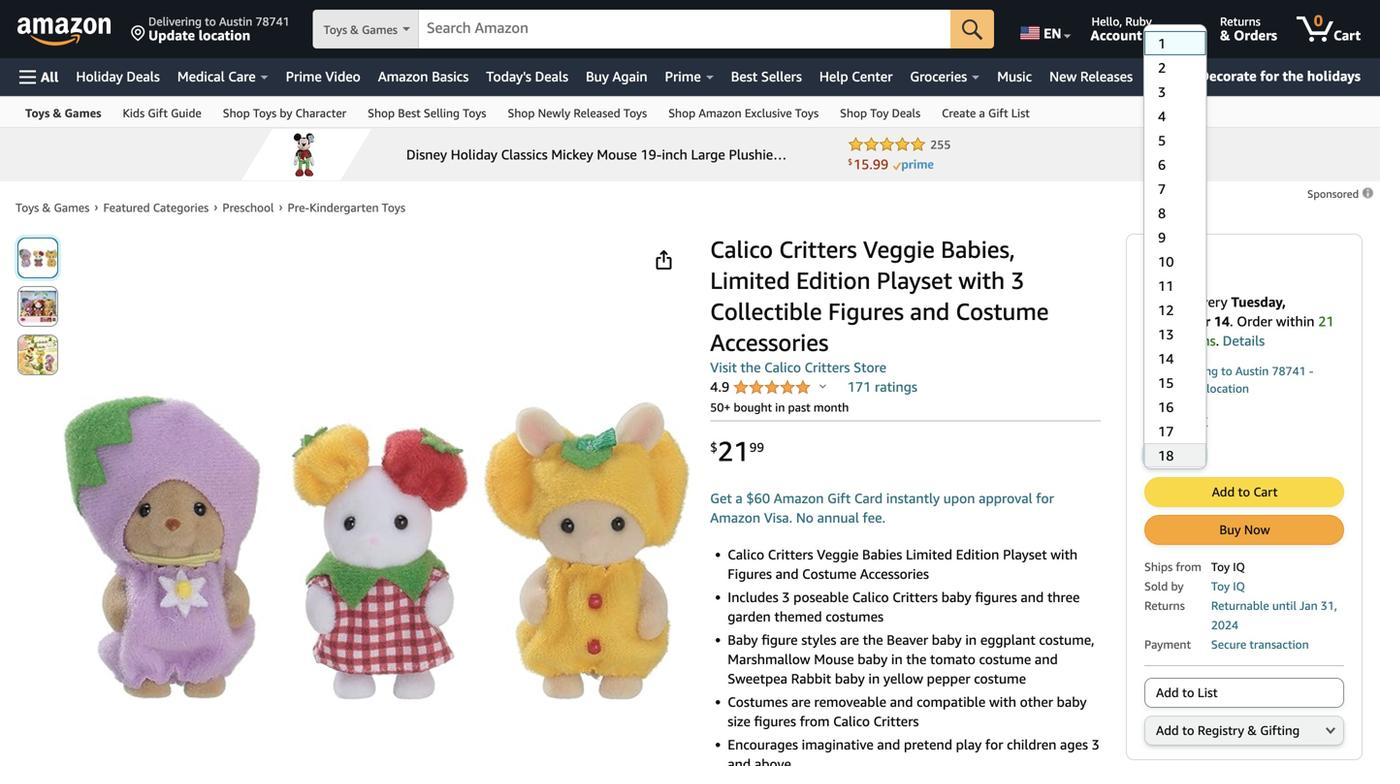 Task type: locate. For each thing, give the bounding box(es) containing it.
to for update
[[205, 15, 216, 28]]

veggie left babies,
[[863, 235, 935, 263]]

veggie inside 'calico critters veggie babies limited edition playset with figures and costume accessories includes 3 poseable calico critters baby figures and three garden themed costumes baby figure styles are the beaver baby in eggplant costume, marshmallow mouse baby in the tomato costume and sweetpea rabbit baby in yellow pepper costume costumes are removeable and compatible with other baby size figures from calico critters encourages imaginative and pretend play for children ages 3 and above'
[[817, 547, 859, 563]]

prime down search amazon text field
[[665, 68, 701, 84]]

. for . details
[[1216, 333, 1219, 349]]

buy left again at left top
[[586, 68, 609, 84]]

delivery
[[1179, 294, 1228, 310]]

calico up 4.9 button
[[764, 359, 801, 375]]

annual
[[817, 510, 859, 526]]

accessories inside 'calico critters veggie babies limited edition playset with figures and costume accessories includes 3 poseable calico critters baby figures and three garden themed costumes baby figure styles are the beaver baby in eggplant costume, marshmallow mouse baby in the tomato costume and sweetpea rabbit baby in yellow pepper costume costumes are removeable and compatible with other baby size figures from calico critters encourages imaginative and pretend play for children ages 3 and above'
[[860, 566, 929, 582]]

a inside navigation
[[979, 106, 985, 120]]

kids
[[123, 106, 145, 120]]

0 vertical spatial toys & games link
[[15, 97, 112, 127]]

card
[[854, 490, 883, 506]]

austin inside delivering to austin 78741 update location
[[219, 15, 253, 28]]

add to cart
[[1212, 484, 1278, 499]]

returnable until jan 31, 2024 button
[[1211, 597, 1337, 632]]

0 horizontal spatial are
[[791, 694, 811, 710]]

14 down hrs at top
[[1158, 351, 1174, 367]]

1 vertical spatial best
[[398, 106, 421, 120]]

account & lists
[[1091, 27, 1188, 43]]

1 vertical spatial edition
[[956, 547, 999, 563]]

1 horizontal spatial list
[[1198, 685, 1218, 700]]

by inside shop toys by character link
[[280, 106, 292, 120]]

shop left newly
[[508, 106, 535, 120]]

4 link
[[1144, 104, 1206, 128]]

1 iq from the top
[[1233, 560, 1245, 574]]

0 vertical spatial update
[[148, 27, 195, 43]]

1 horizontal spatial veggie
[[863, 235, 935, 263]]

0 horizontal spatial for
[[985, 737, 1003, 753]]

best sellers
[[731, 68, 802, 84]]

limited for figures
[[710, 266, 790, 294]]

poseable
[[794, 589, 849, 605]]

0 horizontal spatial austin
[[219, 15, 253, 28]]

1 vertical spatial playset
[[1003, 547, 1047, 563]]

1 horizontal spatial delivering
[[1165, 364, 1218, 378]]

deals for today's deals
[[535, 68, 568, 84]]

3 up 4
[[1158, 84, 1166, 100]]

1 vertical spatial .
[[1216, 333, 1219, 349]]

playset inside 'calico critters veggie babies limited edition playset with figures and costume accessories includes 3 poseable calico critters baby figures and three garden themed costumes baby figure styles are the beaver baby in eggplant costume, marshmallow mouse baby in the tomato costume and sweetpea rabbit baby in yellow pepper costume costumes are removeable and compatible with other baby size figures from calico critters encourages imaginative and pretend play for children ages 3 and above'
[[1003, 547, 1047, 563]]

the right visit
[[740, 359, 761, 375]]

location up 'medical care' link
[[199, 27, 250, 43]]

1 vertical spatial toys & games
[[25, 106, 101, 120]]

critters down visa.
[[768, 547, 813, 563]]

. left 'details'
[[1216, 333, 1219, 349]]

toys & games › featured categories › preschool › pre-kindergarten toys
[[16, 200, 405, 214]]

0 vertical spatial a
[[979, 106, 985, 120]]

1 vertical spatial location
[[1207, 382, 1249, 395]]

1 vertical spatial add
[[1156, 685, 1179, 700]]

14 up the . details
[[1214, 313, 1230, 329]]

decorate for the holidays link
[[1192, 64, 1368, 89]]

& inside the toys & games › featured categories › preschool › pre-kindergarten toys
[[42, 201, 51, 214]]

amazon image
[[17, 17, 112, 47]]

0 vertical spatial for
[[1260, 68, 1279, 84]]

new releases link
[[1041, 63, 1142, 90]]

delivering inside delivering to austin 78741 - update location
[[1165, 364, 1218, 378]]

› left preschool
[[214, 200, 218, 213]]

the
[[1283, 68, 1304, 84], [740, 359, 761, 375], [863, 632, 883, 648], [906, 651, 927, 667]]

exclusive
[[745, 106, 792, 120]]

18
[[1158, 448, 1174, 464]]

all button
[[11, 58, 67, 96]]

1 › from the left
[[94, 200, 98, 213]]

with down babies,
[[958, 266, 1005, 294]]

2 prime from the left
[[665, 68, 701, 84]]

accessories down babies
[[860, 566, 929, 582]]

shop newly released toys
[[508, 106, 647, 120]]

games down holiday
[[65, 106, 101, 120]]

1 horizontal spatial gift
[[827, 490, 851, 506]]

edition inside 'calico critters veggie babies limited edition playset with figures and costume accessories includes 3 poseable calico critters baby figures and three garden themed costumes baby figure styles are the beaver baby in eggplant costume, marshmallow mouse baby in the tomato costume and sweetpea rabbit baby in yellow pepper costume costumes are removeable and compatible with other baby size figures from calico critters encourages imaginative and pretend play for children ages 3 and above'
[[956, 547, 999, 563]]

1 horizontal spatial figures
[[828, 297, 904, 325]]

1 vertical spatial toys & games link
[[16, 201, 90, 214]]

gift right create
[[988, 106, 1008, 120]]

3
[[1158, 84, 1166, 100], [1011, 266, 1025, 294], [782, 589, 790, 605], [1092, 737, 1100, 753]]

veggie for babies,
[[863, 235, 935, 263]]

1 vertical spatial a
[[736, 490, 743, 506]]

the inside navigation navigation
[[1283, 68, 1304, 84]]

& left gifting
[[1248, 723, 1257, 738]]

2 vertical spatial with
[[989, 694, 1016, 710]]

returns & orders
[[1220, 15, 1277, 43]]

prime for prime video
[[286, 68, 322, 84]]

3 shop from the left
[[508, 106, 535, 120]]

gift up annual
[[827, 490, 851, 506]]

to left registry
[[1182, 723, 1194, 738]]

update inside delivering to austin 78741 update location
[[148, 27, 195, 43]]

0 horizontal spatial delivering
[[148, 15, 202, 28]]

2 horizontal spatial ›
[[279, 200, 283, 213]]

1 vertical spatial limited
[[906, 547, 952, 563]]

shop toy deals
[[840, 106, 921, 120]]

buy inside buy again link
[[586, 68, 609, 84]]

0 vertical spatial 78741
[[256, 15, 290, 28]]

deals for holiday deals
[[126, 68, 160, 84]]

. up the . details
[[1230, 313, 1233, 329]]

1 horizontal spatial toys & games
[[324, 23, 398, 36]]

0 horizontal spatial by
[[280, 106, 292, 120]]

shop for shop amazon exclusive toys
[[668, 106, 696, 120]]

4 shop from the left
[[668, 106, 696, 120]]

1 vertical spatial buy
[[1220, 522, 1241, 537]]

games inside search box
[[362, 23, 398, 36]]

get a $60
[[710, 490, 770, 506]]

in left the past
[[775, 401, 785, 414]]

games up amazon basics at the left
[[362, 23, 398, 36]]

limited inside calico critters veggie babies, limited edition playset with 3 collectible figures and costume accessories visit the calico critters store
[[710, 266, 790, 294]]

1 shop from the left
[[223, 106, 250, 120]]

› left featured
[[94, 200, 98, 213]]

1 vertical spatial veggie
[[817, 547, 859, 563]]

0 horizontal spatial prime
[[286, 68, 322, 84]]

1 horizontal spatial update
[[1165, 382, 1204, 395]]

Add to List radio
[[1144, 678, 1344, 708]]

edition down upon
[[956, 547, 999, 563]]

prime inside prime video link
[[286, 68, 322, 84]]

0 horizontal spatial veggie
[[817, 547, 859, 563]]

location down the . details
[[1207, 382, 1249, 395]]

buy
[[586, 68, 609, 84], [1220, 522, 1241, 537]]

2 horizontal spatial for
[[1260, 68, 1279, 84]]

› left pre-
[[279, 200, 283, 213]]

navigation navigation
[[0, 0, 1380, 128]]

toys inside search box
[[324, 23, 347, 36]]

dropdown image
[[1190, 451, 1199, 459]]

0 vertical spatial $
[[1144, 253, 1152, 268]]

1 vertical spatial costume
[[802, 566, 857, 582]]

the down beaver
[[906, 651, 927, 667]]

sponsored
[[1307, 188, 1362, 200]]

1 vertical spatial from
[[800, 713, 830, 729]]

iq inside ships from toy iq sold by
[[1233, 560, 1245, 574]]

amazon up no
[[774, 490, 824, 506]]

0 horizontal spatial accessories
[[710, 328, 829, 356]]

78741 inside delivering to austin 78741 - update location
[[1272, 364, 1306, 378]]

calico critters veggie babies, limited edition playset with 3 collectible figures and costume accessories image
[[63, 395, 690, 700]]

a right create
[[979, 106, 985, 120]]

1 vertical spatial cart
[[1254, 484, 1278, 499]]

and inside calico critters veggie babies, limited edition playset with 3 collectible figures and costume accessories visit the calico critters store
[[910, 297, 950, 325]]

toy up toy iq link
[[1211, 560, 1230, 574]]

0 vertical spatial edition
[[796, 266, 871, 294]]

now
[[1244, 522, 1270, 537]]

5 link
[[1144, 128, 1206, 152]]

returnable until jan 31, 2024 payment
[[1144, 599, 1337, 651]]

& inside 'returns & orders'
[[1220, 27, 1230, 43]]

lists
[[1159, 27, 1188, 43]]

austin inside delivering to austin 78741 - update location
[[1235, 364, 1269, 378]]

kids gift guide
[[123, 106, 202, 120]]

15
[[1158, 375, 1174, 391]]

a right get in the bottom right of the page
[[736, 490, 743, 506]]

austin down "details" link in the right of the page
[[1235, 364, 1269, 378]]

1 horizontal spatial are
[[840, 632, 859, 648]]

visit the calico critters store link
[[710, 359, 887, 375]]

toys & games link left featured
[[16, 201, 90, 214]]

for right the approval at the right bottom of page
[[1036, 490, 1054, 506]]

0 vertical spatial playset
[[877, 266, 952, 294]]

list up registry
[[1198, 685, 1218, 700]]

toys
[[324, 23, 347, 36], [25, 106, 50, 120], [253, 106, 277, 120], [463, 106, 486, 120], [623, 106, 647, 120], [795, 106, 819, 120], [16, 201, 39, 214], [382, 201, 405, 214]]

1 vertical spatial update
[[1165, 382, 1204, 395]]

preschool
[[222, 201, 274, 214]]

critters up collectible
[[779, 235, 857, 263]]

78741 up care at the left
[[256, 15, 290, 28]]

best up shop amazon exclusive toys link
[[731, 68, 758, 84]]

styles
[[801, 632, 836, 648]]

deals up newly
[[535, 68, 568, 84]]

0 vertical spatial list
[[1011, 106, 1030, 120]]

to up medical care
[[205, 15, 216, 28]]

2 shop from the left
[[368, 106, 395, 120]]

for inside navigation navigation
[[1260, 68, 1279, 84]]

prime inside prime link
[[665, 68, 701, 84]]

with inside calico critters veggie babies, limited edition playset with 3 collectible figures and costume accessories visit the calico critters store
[[958, 266, 1005, 294]]

1
[[1158, 35, 1166, 51]]

a for create
[[979, 106, 985, 120]]

shop down care at the left
[[223, 106, 250, 120]]

0 horizontal spatial 14
[[1158, 351, 1174, 367]]

add for add to cart
[[1212, 484, 1235, 499]]

18 link
[[1144, 443, 1206, 467]]

1 vertical spatial returns
[[1144, 599, 1185, 612]]

0 vertical spatial cart
[[1334, 27, 1361, 43]]

delivering inside delivering to austin 78741 update location
[[148, 15, 202, 28]]

$ inside '$ 21 99'
[[710, 440, 718, 455]]

9
[[1158, 229, 1166, 245]]

1 horizontal spatial from
[[1176, 560, 1202, 574]]

3 down babies,
[[1011, 266, 1025, 294]]

prime for prime
[[665, 68, 701, 84]]

2 vertical spatial games
[[54, 201, 90, 214]]

to inside delivering to austin 78741 update location
[[205, 15, 216, 28]]

to for -
[[1221, 364, 1232, 378]]

to inside delivering to austin 78741 - update location
[[1221, 364, 1232, 378]]

0 vertical spatial toys & games
[[324, 23, 398, 36]]

list box
[[1143, 31, 1206, 758]]

buy now
[[1220, 522, 1270, 537]]

0 vertical spatial iq
[[1233, 560, 1245, 574]]

iq up returnable
[[1233, 579, 1245, 593]]

playset for and
[[877, 266, 952, 294]]

$ inside $ 21
[[1144, 253, 1152, 268]]

list inside navigation navigation
[[1011, 106, 1030, 120]]

1 horizontal spatial a
[[979, 106, 985, 120]]

0 horizontal spatial 78741
[[256, 15, 290, 28]]

create a gift list link
[[931, 97, 1041, 127]]

cart
[[1334, 27, 1361, 43], [1254, 484, 1278, 499]]

prime link
[[656, 63, 722, 90]]

returns up decorate
[[1220, 15, 1261, 28]]

3 › from the left
[[279, 200, 283, 213]]

in up tomato
[[965, 632, 977, 648]]

0 vertical spatial delivering
[[148, 15, 202, 28]]

critters up popover image
[[805, 359, 850, 375]]

costume down babies,
[[956, 297, 1049, 325]]

help
[[819, 68, 848, 84]]

0 vertical spatial from
[[1176, 560, 1202, 574]]

tuesday, november 14
[[1144, 294, 1286, 329]]

releases
[[1080, 68, 1133, 84]]

0 horizontal spatial deals
[[126, 68, 160, 84]]

for right decorate
[[1260, 68, 1279, 84]]

1 horizontal spatial by
[[1171, 579, 1184, 593]]

0 vertical spatial costume
[[956, 297, 1049, 325]]

in left 'yellow'
[[868, 671, 880, 687]]

0 horizontal spatial figures
[[754, 713, 796, 729]]

1 horizontal spatial costume
[[956, 297, 1049, 325]]

with up three
[[1051, 547, 1078, 563]]

free delivery
[[1144, 294, 1231, 310]]

by right sold
[[1171, 579, 1184, 593]]

0 horizontal spatial limited
[[710, 266, 790, 294]]

best inside "link"
[[398, 106, 421, 120]]

cart inside navigation navigation
[[1334, 27, 1361, 43]]

account
[[1091, 27, 1142, 43]]

2 vertical spatial add
[[1156, 723, 1179, 738]]

add up buy now submit
[[1212, 484, 1235, 499]]

3 inside calico critters veggie babies, limited edition playset with 3 collectible figures and costume accessories visit the calico critters store
[[1011, 266, 1025, 294]]

21
[[1152, 248, 1184, 281], [1318, 313, 1334, 329], [1167, 333, 1183, 349], [718, 435, 749, 467]]

iq inside toy iq returns
[[1233, 579, 1245, 593]]

edition inside calico critters veggie babies, limited edition playset with 3 collectible figures and costume accessories visit the calico critters store
[[796, 266, 871, 294]]

1 vertical spatial figures
[[754, 713, 796, 729]]

gift inside "amazon gift card instantly upon approval for amazon visa. no annual fee."
[[827, 490, 851, 506]]

figures
[[828, 297, 904, 325], [728, 566, 772, 582]]

2 iq from the top
[[1233, 579, 1245, 593]]

1 horizontal spatial .
[[1230, 313, 1233, 329]]

list down the music link
[[1011, 106, 1030, 120]]

5 shop from the left
[[840, 106, 867, 120]]

toys & games link for featured categories link
[[16, 201, 90, 214]]

add to registry & gifting
[[1156, 723, 1300, 738]]

veggie inside calico critters veggie babies, limited edition playset with 3 collectible figures and costume accessories visit the calico critters store
[[863, 235, 935, 263]]

within
[[1276, 313, 1315, 329]]

costume
[[979, 651, 1031, 667], [974, 671, 1026, 687]]

1 horizontal spatial austin
[[1235, 364, 1269, 378]]

are down costumes
[[840, 632, 859, 648]]

upon
[[943, 490, 975, 506]]

cart right 0
[[1334, 27, 1361, 43]]

11 link
[[1144, 274, 1206, 298]]

0 vertical spatial limited
[[710, 266, 790, 294]]

1 horizontal spatial accessories
[[860, 566, 929, 582]]

pepper
[[927, 671, 970, 687]]

78741 inside delivering to austin 78741 update location
[[256, 15, 290, 28]]

yellow
[[883, 671, 923, 687]]

0 vertical spatial add
[[1212, 484, 1235, 499]]

None submit
[[951, 10, 994, 48], [18, 239, 57, 277], [18, 287, 57, 326], [18, 336, 57, 374], [951, 10, 994, 48], [18, 239, 57, 277], [18, 287, 57, 326], [18, 336, 57, 374]]

figures up includes
[[728, 566, 772, 582]]

1 vertical spatial delivering
[[1165, 364, 1218, 378]]

edition up collectible
[[796, 266, 871, 294]]

toys & games up video
[[324, 23, 398, 36]]

shop best selling toys
[[368, 106, 486, 120]]

for inside "amazon gift card instantly upon approval for amazon visa. no annual fee."
[[1036, 490, 1054, 506]]

buy left now
[[1220, 522, 1241, 537]]

with left other
[[989, 694, 1016, 710]]

toy
[[870, 106, 889, 120], [1211, 560, 1230, 574], [1211, 579, 1230, 593]]

figures inside calico critters veggie babies, limited edition playset with 3 collectible figures and costume accessories visit the calico critters store
[[828, 297, 904, 325]]

18 option
[[1143, 443, 1206, 467]]

deals up the kids
[[126, 68, 160, 84]]

shop inside "link"
[[368, 106, 395, 120]]

limited right babies
[[906, 547, 952, 563]]

veggie
[[863, 235, 935, 263], [817, 547, 859, 563]]

dropdown image
[[1326, 726, 1336, 734]]

shop newly released toys link
[[497, 97, 658, 127]]

registry
[[1198, 723, 1244, 738]]

0 horizontal spatial location
[[199, 27, 250, 43]]

0 horizontal spatial .
[[1216, 333, 1219, 349]]

are down rabbit at the right bottom of the page
[[791, 694, 811, 710]]

1 vertical spatial $
[[710, 440, 718, 455]]

1 horizontal spatial 78741
[[1272, 364, 1306, 378]]

toys & games inside search box
[[324, 23, 398, 36]]

games left featured
[[54, 201, 90, 214]]

add down add to list
[[1156, 723, 1179, 738]]

calico up collectible
[[710, 235, 773, 263]]

guide
[[171, 106, 202, 120]]

$ for $ 21 99
[[710, 440, 718, 455]]

limited up collectible
[[710, 266, 790, 294]]

limited inside 'calico critters veggie babies limited edition playset with figures and costume accessories includes 3 poseable calico critters baby figures and three garden themed costumes baby figure styles are the beaver baby in eggplant costume, marshmallow mouse baby in the tomato costume and sweetpea rabbit baby in yellow pepper costume costumes are removeable and compatible with other baby size figures from calico critters encourages imaginative and pretend play for children ages 3 and above'
[[906, 547, 952, 563]]

2 › from the left
[[214, 200, 218, 213]]

1 vertical spatial are
[[791, 694, 811, 710]]

shop down help center link
[[840, 106, 867, 120]]

1 horizontal spatial location
[[1207, 382, 1249, 395]]

deals down groceries
[[892, 106, 921, 120]]

update up medical
[[148, 27, 195, 43]]

1 2 3 4 5 6 7 8 9 10 11 12 13 14 15 16 17 18 19
[[1158, 35, 1174, 488]]

1 vertical spatial accessories
[[860, 566, 929, 582]]

shop down prime link
[[668, 106, 696, 120]]

preschool link
[[222, 201, 274, 214]]

from up toy iq returns
[[1176, 560, 1202, 574]]

2 vertical spatial for
[[985, 737, 1003, 753]]

critters up beaver
[[893, 589, 938, 605]]

figures up the store
[[828, 297, 904, 325]]

update up 16
[[1165, 382, 1204, 395]]

playset inside calico critters veggie babies, limited edition playset with 3 collectible figures and costume accessories visit the calico critters store
[[877, 266, 952, 294]]

0 vertical spatial 14
[[1214, 313, 1230, 329]]

0 horizontal spatial update
[[148, 27, 195, 43]]

1 horizontal spatial deals
[[535, 68, 568, 84]]

& left featured
[[42, 201, 51, 214]]

medical care
[[177, 68, 256, 84]]

toys inside "link"
[[463, 106, 486, 120]]

0 horizontal spatial best
[[398, 106, 421, 120]]

78741 for -
[[1272, 364, 1306, 378]]

the left holidays
[[1283, 68, 1304, 84]]

7
[[1158, 181, 1166, 197]]

Buy Now submit
[[1145, 516, 1343, 544]]

& inside search box
[[350, 23, 359, 36]]

shop down amazon basics link
[[368, 106, 395, 120]]

with for and
[[958, 266, 1005, 294]]

eggplant
[[980, 632, 1036, 648]]

popover image
[[819, 384, 826, 388]]

ruby
[[1125, 15, 1152, 28]]

1 vertical spatial 78741
[[1272, 364, 1306, 378]]

costume up poseable
[[802, 566, 857, 582]]

returns down sold
[[1144, 599, 1185, 612]]

0 vertical spatial with
[[958, 266, 1005, 294]]

featured
[[103, 201, 150, 214]]

0 vertical spatial figures
[[975, 589, 1017, 605]]

0 horizontal spatial costume
[[802, 566, 857, 582]]

1 horizontal spatial $
[[1144, 253, 1152, 268]]

to down payment
[[1182, 685, 1194, 700]]

0 vertical spatial returns
[[1220, 15, 1261, 28]]

. details
[[1216, 333, 1265, 349]]

amazon basics
[[378, 68, 469, 84]]

delivering down mins
[[1165, 364, 1218, 378]]

encourages
[[728, 737, 798, 753]]

0 vertical spatial best
[[731, 68, 758, 84]]

1 horizontal spatial for
[[1036, 490, 1054, 506]]

by left character
[[280, 106, 292, 120]]

$ 21 99
[[710, 435, 764, 467]]

. for . order within
[[1230, 313, 1233, 329]]

from up the 'imaginative'
[[800, 713, 830, 729]]

and up includes
[[775, 566, 799, 582]]

prime video link
[[277, 63, 369, 90]]

to down the . details
[[1221, 364, 1232, 378]]

1 prime from the left
[[286, 68, 322, 84]]

0 horizontal spatial edition
[[796, 266, 871, 294]]

secure
[[1211, 638, 1247, 651]]

and down babies,
[[910, 297, 950, 325]]

0 horizontal spatial cart
[[1254, 484, 1278, 499]]

add inside 'add to list' radio
[[1156, 685, 1179, 700]]

shop amazon exclusive toys
[[668, 106, 819, 120]]

delivering for update
[[1165, 364, 1218, 378]]

0 vertical spatial location
[[199, 27, 250, 43]]

1 horizontal spatial playset
[[1003, 547, 1047, 563]]

update
[[148, 27, 195, 43], [1165, 382, 1204, 395]]

Add to List submit
[[1145, 679, 1343, 707]]

figures
[[975, 589, 1017, 605], [754, 713, 796, 729]]

0 vertical spatial accessories
[[710, 328, 829, 356]]

delivering for location
[[148, 15, 202, 28]]

children
[[1007, 737, 1057, 753]]



Task type: vqa. For each thing, say whether or not it's contained in the screenshot.
'Kindergarten'
yes



Task type: describe. For each thing, give the bounding box(es) containing it.
free
[[1144, 294, 1175, 310]]

3 link
[[1144, 80, 1206, 104]]

bought
[[734, 401, 772, 414]]

2 horizontal spatial deals
[[892, 106, 921, 120]]

3 up themed
[[782, 589, 790, 605]]

shop for shop toys by character
[[223, 106, 250, 120]]

2 horizontal spatial gift
[[988, 106, 1008, 120]]

three
[[1047, 589, 1080, 605]]

5
[[1158, 132, 1166, 148]]

limited for costume
[[906, 547, 952, 563]]

to up buy now
[[1238, 484, 1250, 499]]

ages
[[1060, 737, 1088, 753]]

19
[[1158, 472, 1174, 488]]

order
[[1237, 313, 1273, 329]]

returns inside toy iq returns
[[1144, 599, 1185, 612]]

1 option
[[1143, 31, 1206, 55]]

location inside delivering to austin 78741 - update location
[[1207, 382, 1249, 395]]

buy for buy now
[[1220, 522, 1241, 537]]

austin for location
[[219, 15, 253, 28]]

and down costume,
[[1035, 651, 1058, 667]]

delivering to austin 78741 - update location
[[1165, 364, 1314, 395]]

1 vertical spatial 14
[[1158, 351, 1174, 367]]

calico up costumes
[[852, 589, 889, 605]]

by inside ships from toy iq sold by
[[1171, 579, 1184, 593]]

add for add to list
[[1156, 685, 1179, 700]]

1 vertical spatial costume
[[974, 671, 1026, 687]]

playset for accessories
[[1003, 547, 1047, 563]]

pre-
[[288, 201, 310, 214]]

visit
[[710, 359, 737, 375]]

6 link
[[1144, 152, 1206, 177]]

help center link
[[811, 63, 901, 90]]

& left 1
[[1146, 27, 1156, 43]]

17
[[1158, 423, 1174, 439]]

marshmallow
[[728, 651, 810, 667]]

ships
[[1144, 560, 1173, 574]]

returns inside 'returns & orders'
[[1220, 15, 1261, 28]]

month
[[814, 401, 849, 414]]

buy again link
[[577, 63, 656, 90]]

decorate for the holidays
[[1200, 68, 1361, 84]]

50+
[[710, 401, 731, 414]]

removeable
[[814, 694, 886, 710]]

pre-kindergarten toys link
[[288, 201, 405, 214]]

again
[[612, 68, 648, 84]]

3 inside '1 2 3 4 5 6 7 8 9 10 11 12 13 14 15 16 17 18 19'
[[1158, 84, 1166, 100]]

medical care link
[[169, 63, 277, 90]]

0 vertical spatial costume
[[979, 651, 1031, 667]]

best sellers link
[[722, 63, 811, 90]]

& down all
[[53, 106, 61, 120]]

from inside 'calico critters veggie babies limited edition playset with figures and costume accessories includes 3 poseable calico critters baby figures and three garden themed costumes baby figure styles are the beaver baby in eggplant costume, marshmallow mouse baby in the tomato costume and sweetpea rabbit baby in yellow pepper costume costumes are removeable and compatible with other baby size figures from calico critters encourages imaginative and pretend play for children ages 3 and above'
[[800, 713, 830, 729]]

1 horizontal spatial best
[[731, 68, 758, 84]]

the down costumes
[[863, 632, 883, 648]]

costume inside 'calico critters veggie babies limited edition playset with figures and costume accessories includes 3 poseable calico critters baby figures and three garden themed costumes baby figure styles are the beaver baby in eggplant costume, marshmallow mouse baby in the tomato costume and sweetpea rabbit baby in yellow pepper costume costumes are removeable and compatible with other baby size figures from calico critters encourages imaginative and pretend play for children ages 3 and above'
[[802, 566, 857, 582]]

calico down 'removeable'
[[833, 713, 870, 729]]

to for gifting
[[1182, 723, 1194, 738]]

4.9 button
[[710, 379, 826, 397]]

includes
[[728, 589, 778, 605]]

shop toys by character
[[223, 106, 346, 120]]

hrs
[[1144, 333, 1163, 349]]

amazon down prime link
[[699, 106, 742, 120]]

to inside radio
[[1182, 685, 1194, 700]]

store
[[854, 359, 887, 375]]

center
[[852, 68, 893, 84]]

in up 'yellow'
[[891, 651, 903, 667]]

171 ratings link
[[847, 379, 917, 395]]

toy inside ships from toy iq sold by
[[1211, 560, 1230, 574]]

14 inside tuesday, november 14
[[1214, 313, 1230, 329]]

mouse
[[814, 651, 854, 667]]

78741 for update
[[256, 15, 290, 28]]

Add to Cart submit
[[1145, 478, 1343, 506]]

play
[[956, 737, 982, 753]]

Search Amazon text field
[[419, 11, 951, 48]]

transaction
[[1250, 638, 1309, 651]]

shop for shop newly released toys
[[508, 106, 535, 120]]

amazon down 'get a $60'
[[710, 510, 760, 526]]

for inside 'calico critters veggie babies limited edition playset with figures and costume accessories includes 3 poseable calico critters baby figures and three garden themed costumes baby figure styles are the beaver baby in eggplant costume, marshmallow mouse baby in the tomato costume and sweetpea rabbit baby in yellow pepper costume costumes are removeable and compatible with other baby size figures from calico critters encourages imaginative and pretend play for children ages 3 and above'
[[985, 737, 1003, 753]]

care
[[228, 68, 256, 84]]

calico up includes
[[728, 547, 764, 563]]

16
[[1158, 399, 1174, 415]]

list box containing 1
[[1143, 31, 1206, 758]]

11
[[1158, 278, 1174, 294]]

buy again
[[586, 68, 648, 84]]

location inside delivering to austin 78741 update location
[[199, 27, 250, 43]]

and down encourages
[[728, 756, 751, 766]]

austin for update
[[1235, 364, 1269, 378]]

sweetpea
[[728, 671, 788, 687]]

other
[[1020, 694, 1053, 710]]

details link
[[1223, 333, 1265, 349]]

holidays
[[1307, 68, 1361, 84]]

shop for shop toy deals
[[840, 106, 867, 120]]

music link
[[988, 63, 1041, 90]]

gift for amazon gift card instantly upon approval for amazon visa. no annual fee.
[[827, 490, 851, 506]]

171
[[847, 379, 871, 395]]

gift for kids gift guide
[[148, 106, 168, 120]]

a for get
[[736, 490, 743, 506]]

create
[[942, 106, 976, 120]]

17 link
[[1144, 419, 1206, 443]]

pretend
[[904, 737, 952, 753]]

4.9
[[710, 379, 733, 395]]

the inside calico critters veggie babies, limited edition playset with 3 collectible figures and costume accessories visit the calico critters store
[[740, 359, 761, 375]]

list inside radio
[[1198, 685, 1218, 700]]

and down 'yellow'
[[890, 694, 913, 710]]

$ for $ 21
[[1144, 253, 1152, 268]]

costume inside calico critters veggie babies, limited edition playset with 3 collectible figures and costume accessories visit the calico critters store
[[956, 297, 1049, 325]]

edition for accessories
[[956, 547, 999, 563]]

8
[[1158, 205, 1166, 221]]

10
[[1158, 254, 1174, 270]]

delivering to austin 78741 update location
[[148, 15, 290, 43]]

13
[[1158, 326, 1174, 342]]

critters up pretend
[[874, 713, 919, 729]]

from inside ships from toy iq sold by
[[1176, 560, 1202, 574]]

1 vertical spatial games
[[65, 106, 101, 120]]

figures inside 'calico critters veggie babies limited edition playset with figures and costume accessories includes 3 poseable calico critters baby figures and three garden themed costumes baby figure styles are the beaver baby in eggplant costume, marshmallow mouse baby in the tomato costume and sweetpea rabbit baby in yellow pepper costume costumes are removeable and compatible with other baby size figures from calico critters encourages imaginative and pretend play for children ages 3 and above'
[[728, 566, 772, 582]]

19 link
[[1144, 467, 1206, 492]]

leave feedback on sponsored ad element
[[1307, 188, 1375, 200]]

and left pretend
[[877, 737, 900, 753]]

fee.
[[863, 510, 886, 526]]

with for accessories
[[1051, 547, 1078, 563]]

and left three
[[1021, 589, 1044, 605]]

beaver
[[887, 632, 928, 648]]

Toys & Games search field
[[313, 10, 994, 50]]

50+ bought in past month
[[710, 401, 849, 414]]

selling
[[424, 106, 460, 120]]

2
[[1158, 60, 1166, 76]]

6
[[1158, 157, 1166, 173]]

accessories inside calico critters veggie babies, limited edition playset with 3 collectible figures and costume accessories visit the calico critters store
[[710, 328, 829, 356]]

toy inside toy iq returns
[[1211, 579, 1230, 593]]

ratings
[[875, 379, 917, 395]]

garden
[[728, 609, 771, 625]]

kids gift guide link
[[112, 97, 212, 127]]

10 link
[[1144, 249, 1206, 274]]

shop amazon exclusive toys link
[[658, 97, 829, 127]]

$ 21
[[1144, 248, 1184, 281]]

1 link
[[1144, 31, 1206, 55]]

sellers
[[761, 68, 802, 84]]

171 ratings
[[847, 379, 917, 395]]

past
[[788, 401, 811, 414]]

add for add to registry & gifting
[[1156, 723, 1179, 738]]

babies
[[862, 547, 902, 563]]

amazon gift card instantly upon approval for amazon visa. no annual fee.
[[710, 490, 1054, 526]]

edition for and
[[796, 266, 871, 294]]

basics
[[432, 68, 469, 84]]

toy inside navigation navigation
[[870, 106, 889, 120]]

update inside delivering to austin 78741 - update location
[[1165, 382, 1204, 395]]

payment
[[1144, 638, 1191, 651]]

amazon up shop best selling toys "link"
[[378, 68, 428, 84]]

rabbit
[[791, 671, 831, 687]]

veggie for babies
[[817, 547, 859, 563]]

create a gift list
[[942, 106, 1030, 120]]

0 horizontal spatial toys & games
[[25, 106, 101, 120]]

shop for shop best selling toys
[[368, 106, 395, 120]]

size
[[728, 713, 751, 729]]

buy for buy again
[[586, 68, 609, 84]]

16 link
[[1144, 395, 1206, 419]]

31,
[[1321, 599, 1337, 612]]

released
[[574, 106, 620, 120]]

3 right ages
[[1092, 737, 1100, 753]]

toys & games link for shop toys by character link
[[15, 97, 112, 127]]

games inside the toys & games › featured categories › preschool › pre-kindergarten toys
[[54, 201, 90, 214]]

in stock
[[1144, 410, 1208, 431]]

in
[[1144, 410, 1160, 431]]

all
[[41, 69, 59, 85]]

21 hrs 21 mins
[[1144, 313, 1334, 349]]

returnable
[[1211, 599, 1269, 612]]



